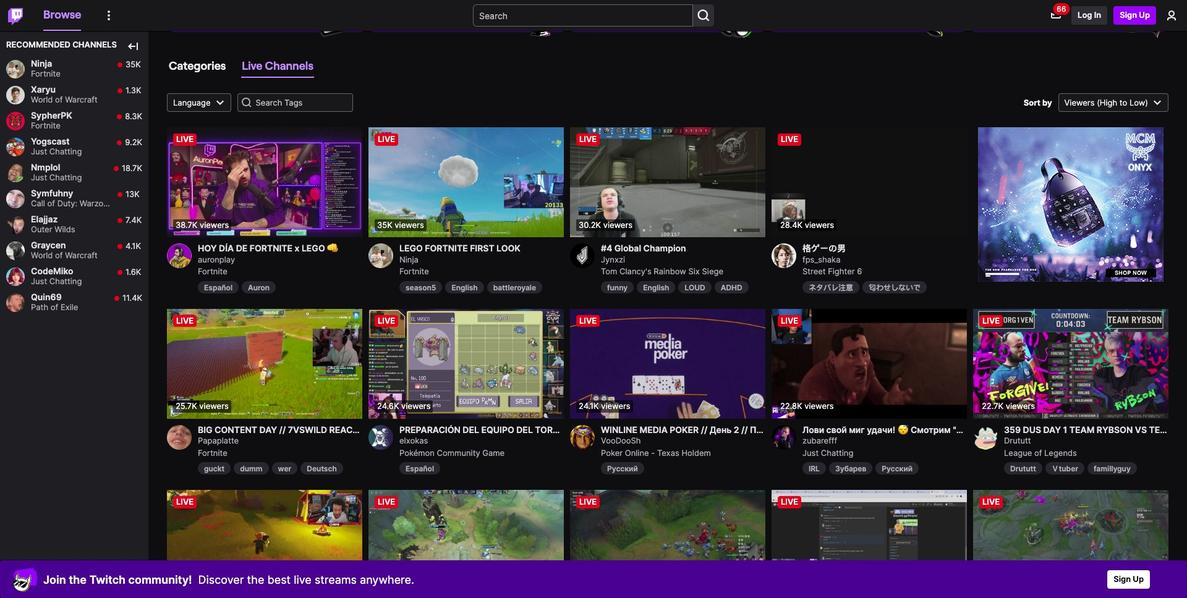 Task type: vqa. For each thing, say whether or not it's contained in the screenshot.
DEUTSCH
yes



Task type: locate. For each thing, give the bounding box(es) containing it.
elajjaz
[[31, 214, 58, 225]]

1 horizontal spatial español
[[406, 465, 434, 474]]

of for graycen
[[55, 251, 63, 260]]

world for graycen
[[31, 251, 53, 260]]

0 horizontal spatial the
[[69, 574, 87, 587]]

creative icon image
[[1120, 0, 1160, 39]]

auronplay
[[198, 255, 235, 265]]

1 русский from the left
[[607, 465, 638, 474]]

1 horizontal spatial the
[[247, 574, 264, 587]]

dumm
[[240, 465, 263, 474]]

1 horizontal spatial lego
[[399, 243, 423, 254]]

games icon image
[[316, 0, 359, 40]]

team right '1'
[[1070, 425, 1095, 435]]

1 fortnite from the left
[[250, 243, 293, 254]]

clancy's
[[620, 267, 652, 277]]

fortnite link down auronplay on the top of page
[[198, 267, 227, 277]]

loud
[[685, 283, 705, 292]]

of inside xaryu world of warcraft
[[55, 95, 63, 105]]

siege
[[702, 267, 724, 277]]

1 horizontal spatial //
[[741, 425, 748, 435]]

del right equipo
[[517, 425, 533, 435]]

1 english button from the left
[[445, 281, 484, 294]]

jynxzi image
[[570, 244, 595, 268]]

of for quin69
[[51, 303, 58, 312]]

0 horizontal spatial lego
[[302, 243, 325, 254]]

categories
[[169, 58, 226, 72]]

ninja inside 'ninja fortnite'
[[31, 58, 52, 69]]

just inside nmplol just chatting
[[31, 173, 47, 183]]

call
[[31, 199, 45, 209]]

fortnite inside lego fortnite first look ninja fortnite
[[399, 267, 429, 277]]

格ゲーの男 fps_shaka street fighter 6
[[803, 243, 862, 277]]

elxokas image
[[369, 425, 393, 450]]

ninja playing fortnite image
[[369, 128, 564, 238]]

1 horizontal spatial channels
[[265, 58, 314, 72]]

fortnite inside "sypherpk fortnite"
[[31, 121, 60, 131]]

yogscast just chatting
[[31, 136, 82, 157]]

0 horizontal spatial русский
[[607, 465, 638, 474]]

1 vertical spatial sign up
[[1114, 575, 1144, 585]]

channels down the "browse" link
[[72, 40, 117, 49]]

español for left español 'button'
[[204, 283, 233, 292]]

zubarefff playing just chatting image
[[772, 309, 967, 419]]

just inside лови свой миг удачи! 😴 смотрим "тайна коко" 🪕 начало в 18:38 zubarefff just chatting
[[803, 448, 819, 458]]

0 horizontal spatial español
[[204, 283, 233, 292]]

warcraft inside xaryu world of warcraft
[[65, 95, 97, 105]]

fortnite up xaryu
[[31, 69, 60, 79]]

voodoosh image
[[570, 425, 595, 450]]

of inside graycen world of warcraft
[[55, 251, 63, 260]]

channels right live
[[265, 58, 314, 72]]

русский for first русский 'button' from right
[[882, 465, 913, 474]]

1 horizontal spatial русский
[[882, 465, 913, 474]]

chatting up nmplol just chatting
[[49, 147, 82, 157]]

sort by
[[1024, 97, 1052, 107]]

english button down tom clancy's rainbow six siege link
[[637, 281, 676, 294]]

of up sypherpk
[[55, 95, 63, 105]]

Search Input search field
[[473, 4, 693, 27]]

1.6k
[[126, 267, 141, 277]]

//
[[701, 425, 708, 435], [741, 425, 748, 435]]

fortnite down auronplay on the top of page
[[198, 267, 227, 277]]

ninja inside lego fortnite first look ninja fortnite
[[399, 255, 419, 265]]

0 vertical spatial drututt
[[1004, 436, 1031, 446]]

world inside xaryu world of warcraft
[[31, 95, 53, 105]]

9.2k
[[125, 138, 142, 147]]

drututt down league
[[1010, 465, 1036, 474]]

drututt down 🪕
[[1004, 436, 1031, 446]]

the left best
[[247, 574, 264, 587]]

just up nmplol
[[31, 147, 47, 157]]

vs
[[1135, 425, 1147, 435]]

of right league
[[1035, 448, 1042, 458]]

lego up the season5 button
[[399, 243, 423, 254]]

fps_shaka image
[[772, 244, 797, 268]]

359
[[1004, 425, 1021, 435]]

fortnite down papaplatte
[[198, 448, 227, 458]]

13k
[[126, 189, 140, 199]]

rainbow
[[654, 267, 686, 277]]

1 // from the left
[[701, 425, 708, 435]]

warcraft for xaryu
[[65, 95, 97, 105]]

elajjaz image
[[6, 216, 25, 234]]

english down tom clancy's rainbow six siege link
[[643, 283, 669, 292]]

channels for recommended channels
[[72, 40, 117, 49]]

of inside symfuhny call of duty: warzone
[[47, 199, 55, 209]]

1 warcraft from the top
[[65, 95, 97, 105]]

in
[[1094, 10, 1102, 20]]

ninja
[[31, 58, 52, 69], [399, 255, 419, 265]]

// right 2
[[741, 425, 748, 435]]

0 vertical spatial world
[[31, 95, 53, 105]]

0 vertical spatial español button
[[198, 281, 239, 294]]

english button for first
[[445, 281, 484, 294]]

русский down 😴
[[882, 465, 913, 474]]

of right call
[[47, 199, 55, 209]]

tab list
[[167, 53, 1169, 78]]

of right path
[[51, 303, 58, 312]]

preparación
[[399, 425, 461, 435]]

channels for live channels
[[265, 58, 314, 72]]

русский button down 😴
[[876, 463, 919, 475]]

0 horizontal spatial channels
[[72, 40, 117, 49]]

the right join
[[69, 574, 87, 587]]

1 vertical spatial world
[[31, 251, 53, 260]]

recommended channels
[[6, 40, 117, 49]]

в
[[1058, 425, 1063, 435]]

duty:
[[57, 199, 77, 209]]

1 vertical spatial español button
[[399, 463, 440, 475]]

2 fortnite from the left
[[425, 243, 468, 254]]

just for codemiko
[[31, 277, 47, 286]]

just up symfuhny
[[31, 173, 47, 183]]

0 horizontal spatial del
[[463, 425, 479, 435]]

español down pokémon in the left of the page
[[406, 465, 434, 474]]

english button down lego fortnite first look ninja fortnite
[[445, 281, 484, 294]]

2 english button from the left
[[637, 281, 676, 294]]

"тайна
[[953, 425, 982, 435]]

of for xaryu
[[55, 95, 63, 105]]

nmplol image
[[6, 164, 25, 182]]

1 english from the left
[[452, 283, 478, 292]]

irl icon image
[[522, 0, 559, 37]]

zubarefff image
[[772, 425, 797, 450]]

2
[[734, 425, 739, 435]]

world up codemiko on the left top of the page
[[31, 251, 53, 260]]

symfuhny
[[31, 188, 73, 199]]

chatting inside nmplol just chatting
[[49, 173, 82, 183]]

del up "community"
[[463, 425, 479, 435]]

sign up
[[1120, 10, 1150, 20], [1114, 575, 1144, 585]]

lego right x
[[302, 243, 325, 254]]

community
[[437, 448, 480, 458]]

2 русский from the left
[[882, 465, 913, 474]]

0 horizontal spatial español button
[[198, 281, 239, 294]]

0 horizontal spatial english button
[[445, 281, 484, 294]]

warcraft down wilds
[[65, 251, 97, 260]]

0 horizontal spatial ninja
[[31, 58, 52, 69]]

live
[[242, 58, 263, 72]]

español button down auronplay on the top of page
[[198, 281, 239, 294]]

ninja image up 'xaryu' "image"
[[6, 60, 25, 78]]

hoy
[[198, 243, 217, 254]]

зубарев button
[[829, 463, 873, 475]]

1 horizontal spatial español button
[[399, 463, 440, 475]]

1 vertical spatial drututt
[[1010, 465, 1036, 474]]

ninja up the season5 button
[[399, 255, 419, 265]]

1 vertical spatial ninja
[[399, 255, 419, 265]]

1 horizontal spatial русский button
[[876, 463, 919, 475]]

0 vertical spatial warcraft
[[65, 95, 97, 105]]

0 horizontal spatial english
[[452, 283, 478, 292]]

just
[[31, 147, 47, 157], [31, 173, 47, 183], [31, 277, 47, 286], [803, 448, 819, 458]]

0 horizontal spatial русский button
[[601, 463, 644, 475]]

2 // from the left
[[741, 425, 748, 435]]

1 horizontal spatial team
[[1149, 425, 1174, 435]]

the
[[69, 574, 87, 587], [247, 574, 264, 587]]

voodoosh playing poker online - texas holdem image
[[570, 309, 766, 419]]

street fighter 6 link
[[803, 267, 862, 277]]

chatting up quin69 path of exile
[[49, 277, 82, 286]]

fortnite left x
[[250, 243, 293, 254]]

1 vertical spatial español
[[406, 465, 434, 474]]

fortnite left first
[[425, 243, 468, 254]]

tab list containing categories
[[167, 53, 1169, 78]]

chatting inside "codemiko just chatting"
[[49, 277, 82, 286]]

0 vertical spatial ninja image
[[6, 60, 25, 78]]

1 horizontal spatial english button
[[637, 281, 676, 294]]

thegrefg playing fortnite image
[[167, 491, 362, 599]]

elxokas playing pokémon community game image
[[369, 309, 564, 419]]

русский button down the poker
[[601, 463, 644, 475]]

1 русский button from the left
[[601, 463, 644, 475]]

chatting up symfuhny
[[49, 173, 82, 183]]

fighter
[[828, 267, 855, 277]]

chatting
[[49, 147, 82, 157], [49, 173, 82, 183], [49, 277, 82, 286], [821, 448, 854, 458]]

0 vertical spatial sign
[[1120, 10, 1137, 20]]

warcraft up sypherpk
[[65, 95, 97, 105]]

1 horizontal spatial ninja
[[399, 255, 419, 265]]

1 vertical spatial ninja image
[[369, 244, 393, 268]]

warcraft inside graycen world of warcraft
[[65, 251, 97, 260]]

0 vertical spatial channels
[[72, 40, 117, 49]]

1 lego from the left
[[302, 243, 325, 254]]

2 warcraft from the top
[[65, 251, 97, 260]]

auronplay image
[[167, 244, 192, 268]]

of up codemiko on the left top of the page
[[55, 251, 63, 260]]

1
[[1063, 425, 1068, 435]]

0 horizontal spatial team
[[1070, 425, 1095, 435]]

drututt inside the 359 dus day 1 team rybson vs team fo drututt league of legends
[[1004, 436, 1031, 446]]

deutsch button
[[301, 463, 343, 475]]

texas
[[657, 448, 679, 458]]

fortnite inside hoy día de fortnite x lego 👊 auronplay fortnite
[[198, 267, 227, 277]]

poker
[[601, 448, 623, 458]]

viewers (high to low) button
[[1058, 94, 1169, 112]]

channels inside group
[[72, 40, 117, 49]]

!discordsod
[[655, 425, 705, 435]]

drututt playing league of legends image
[[973, 309, 1169, 419]]

2 lego from the left
[[399, 243, 423, 254]]

funny button
[[601, 281, 634, 294]]

18.7k
[[122, 164, 142, 173]]

world up sypherpk
[[31, 95, 53, 105]]

1 horizontal spatial fortnite
[[425, 243, 468, 254]]

just inside "codemiko just chatting"
[[31, 277, 47, 286]]

english down lego fortnite first look ninja fortnite
[[452, 283, 478, 292]]

funny
[[607, 283, 628, 292]]

english for champion
[[643, 283, 669, 292]]

1 team from the left
[[1070, 425, 1095, 435]]

fortnite link for hoy
[[198, 267, 227, 277]]

None field
[[237, 94, 353, 112]]

log
[[1078, 10, 1092, 20]]

english
[[452, 283, 478, 292], [643, 283, 669, 292]]

1 del from the left
[[463, 425, 479, 435]]

0 vertical spatial sign up button
[[1114, 6, 1156, 25]]

warcraft
[[65, 95, 97, 105], [65, 251, 97, 260]]

😴
[[898, 425, 909, 435]]

famillyguy button
[[1088, 463, 1137, 475]]

coolcat image
[[12, 568, 37, 592]]

смотрим
[[911, 425, 951, 435]]

global
[[615, 243, 641, 254]]

fortnite up the season5 button
[[399, 267, 429, 277]]

0 horizontal spatial //
[[701, 425, 708, 435]]

fps_shaka playing street fighter 6 image
[[772, 128, 967, 238]]

dyrachyo playing dota 2 image
[[369, 491, 564, 599]]

русский down the poker
[[607, 465, 638, 474]]

español button down pokémon in the left of the page
[[399, 463, 440, 475]]

русский for first русский 'button' from the left
[[607, 465, 638, 474]]

just up quin69
[[31, 277, 47, 286]]

graycen image
[[6, 242, 25, 260]]

just inside yogscast just chatting
[[31, 147, 47, 157]]

poker
[[670, 425, 699, 435]]

game
[[483, 448, 505, 458]]

world for xaryu
[[31, 95, 53, 105]]

лови
[[803, 425, 824, 435]]

// left день on the right
[[701, 425, 708, 435]]

preparación del equipo del torneo hasta el sorteo !discordsod elxokas pokémon community game
[[399, 425, 705, 458]]

path
[[31, 303, 48, 312]]

auron
[[248, 283, 270, 292]]

ninja fortnite
[[31, 58, 60, 79]]

del
[[463, 425, 479, 435], [517, 425, 533, 435]]

1 vertical spatial channels
[[265, 58, 314, 72]]

ninja image
[[6, 60, 25, 78], [369, 244, 393, 268]]

1 vertical spatial warcraft
[[65, 251, 97, 260]]

chatting inside yogscast just chatting
[[49, 147, 82, 157]]

0 horizontal spatial ninja image
[[6, 60, 25, 78]]

2 team from the left
[[1149, 425, 1174, 435]]

2 english from the left
[[643, 283, 669, 292]]

fortnite inside lego fortnite first look ninja fortnite
[[425, 243, 468, 254]]

0 horizontal spatial fortnite
[[250, 243, 293, 254]]

1 horizontal spatial del
[[517, 425, 533, 435]]

auron button
[[242, 281, 276, 294]]

ninja down recommended
[[31, 58, 52, 69]]

русский button
[[601, 463, 644, 475], [876, 463, 919, 475]]

of inside quin69 path of exile
[[51, 303, 58, 312]]

just chatting link
[[803, 448, 854, 458]]

chatting up the зубарев button
[[821, 448, 854, 458]]

fortnite link for lego
[[399, 267, 429, 277]]

just down zubarefff
[[803, 448, 819, 458]]

2 world from the top
[[31, 251, 53, 260]]

1 horizontal spatial english
[[643, 283, 669, 292]]

hoy día de fortnite x lego 👊 auronplay fortnite
[[198, 243, 338, 277]]

español down auronplay on the top of page
[[204, 283, 233, 292]]

team
[[1070, 425, 1095, 435], [1149, 425, 1174, 435]]

x
[[295, 243, 300, 254]]

fortnite
[[250, 243, 293, 254], [425, 243, 468, 254]]

ninja image right 👊
[[369, 244, 393, 268]]

music icon image
[[716, 0, 759, 40]]

wer button
[[272, 463, 298, 475]]

359 dus day 1 team rybson vs team fo drututt league of legends
[[1004, 425, 1187, 458]]

0 vertical spatial ninja
[[31, 58, 52, 69]]

👊
[[327, 243, 338, 254]]

best
[[267, 574, 291, 587]]

adhd
[[721, 283, 743, 292]]

fortnite link up the season5 button
[[399, 267, 429, 277]]

fortnite up yogscast
[[31, 121, 60, 131]]

legends
[[1045, 448, 1077, 458]]

0 vertical spatial sign up
[[1120, 10, 1150, 20]]

0 vertical spatial español
[[204, 283, 233, 292]]

1 world from the top
[[31, 95, 53, 105]]

fortnite inside hoy día de fortnite x lego 👊 auronplay fortnite
[[250, 243, 293, 254]]

world inside graycen world of warcraft
[[31, 251, 53, 260]]

team left fo
[[1149, 425, 1174, 435]]



Task type: describe. For each thing, give the bounding box(es) containing it.
35k
[[126, 60, 141, 70]]

english for first
[[452, 283, 478, 292]]

league of legends link
[[1004, 448, 1077, 458]]

papaplatte image
[[167, 425, 192, 450]]

свой
[[827, 425, 847, 435]]

1 vertical spatial sign up button
[[1108, 571, 1150, 589]]

papaplatte link
[[198, 425, 362, 448]]

fortnite link down papaplatte
[[198, 448, 227, 458]]

chatting for codemiko
[[49, 277, 82, 286]]

зубарев
[[835, 465, 867, 474]]

tom clancy's rainbow six siege link
[[601, 267, 724, 277]]

7.4k
[[126, 215, 142, 225]]

just for nmplol
[[31, 173, 47, 183]]

day
[[1044, 425, 1061, 435]]

papaplatte playing fortnite image
[[167, 309, 362, 419]]

look
[[497, 243, 521, 254]]

voodoosh
[[601, 436, 641, 446]]

live channels link
[[235, 56, 320, 76]]

🪕
[[1011, 425, 1022, 435]]

live channels
[[242, 58, 314, 72]]

el
[[605, 425, 615, 435]]

ネタバレ注意
[[809, 283, 853, 292]]

6
[[857, 267, 862, 277]]

drututt image
[[973, 425, 998, 450]]

1 the from the left
[[69, 574, 87, 587]]

aba4647 playing league of legends image
[[973, 491, 1169, 599]]

2 the from the left
[[247, 574, 264, 587]]

six
[[689, 267, 700, 277]]

battleroyale
[[493, 283, 536, 292]]

famillyguy
[[1094, 465, 1131, 474]]

elxokas
[[399, 436, 428, 446]]

lego fortnite first look ninja fortnite
[[399, 243, 521, 277]]

outer
[[31, 225, 52, 235]]

лови свой миг удачи! 😴 смотрим "тайна коко" 🪕 начало в 18:38 zubarefff just chatting
[[803, 425, 1089, 458]]

lego inside hoy día de fortnite x lego 👊 auronplay fortnite
[[302, 243, 325, 254]]

español for español 'button' to the bottom
[[406, 465, 434, 474]]

xaryu
[[31, 84, 56, 95]]

sort
[[1024, 97, 1041, 107]]

стол
[[827, 425, 852, 435]]

champion
[[643, 243, 686, 254]]

log in
[[1078, 10, 1102, 20]]

день
[[710, 425, 732, 435]]

codemiko image
[[6, 268, 25, 286]]

(high
[[1097, 97, 1118, 107]]

yogscast image
[[6, 138, 25, 156]]

chatting for yogscast
[[49, 147, 82, 157]]

categories link
[[168, 56, 233, 76]]

2 del from the left
[[517, 425, 533, 435]]

0 vertical spatial up
[[1139, 10, 1150, 20]]

of for symfuhny
[[47, 199, 55, 209]]

nmplol
[[31, 162, 60, 173]]

ネタバレ注意 button
[[803, 281, 860, 294]]

just for yogscast
[[31, 147, 47, 157]]

wer
[[278, 465, 291, 474]]

warcraft for graycen
[[65, 251, 97, 260]]

codemiko just chatting
[[31, 266, 82, 286]]

jynxzi playing tom clancy's rainbow six siege image
[[570, 128, 766, 238]]

of inside the 359 dus day 1 team rybson vs team fo drututt league of legends
[[1035, 448, 1042, 458]]

начало
[[1024, 425, 1056, 435]]

equipo
[[481, 425, 514, 435]]

1 vertical spatial up
[[1133, 575, 1144, 585]]

匂わせしないで
[[869, 283, 921, 292]]

tom
[[601, 267, 617, 277]]

2 русский button from the left
[[876, 463, 919, 475]]

8.3k
[[125, 112, 142, 121]]

handongsuk playing league of legends image
[[570, 491, 766, 599]]

nmplol playing just chatting image
[[772, 491, 967, 599]]

community!
[[128, 574, 192, 587]]

online
[[625, 448, 649, 458]]

格ゲーの男
[[803, 243, 846, 254]]

jynxzi
[[601, 255, 625, 265]]

recommended
[[6, 40, 70, 49]]

fps_shaka
[[803, 255, 841, 265]]

quin69 image
[[6, 293, 25, 312]]

ｖtuber button
[[1046, 463, 1085, 475]]

zubarefff
[[803, 436, 837, 446]]

Search Tags search field
[[237, 94, 353, 112]]

twitch
[[89, 574, 126, 587]]

коко"
[[984, 425, 1008, 435]]

1 horizontal spatial ninja image
[[369, 244, 393, 268]]

1 vertical spatial sign
[[1114, 575, 1131, 585]]

graycen
[[31, 240, 66, 251]]

english button for champion
[[637, 281, 676, 294]]

season5
[[406, 283, 436, 292]]

sign up for top the sign up button
[[1120, 10, 1150, 20]]

recommended channels group
[[0, 31, 148, 316]]

sypherpk image
[[6, 112, 25, 130]]

dumm button
[[234, 463, 269, 475]]

фрибет
[[789, 425, 825, 435]]

log in button
[[1072, 6, 1108, 25]]

первый
[[750, 425, 787, 435]]

streams
[[315, 574, 357, 587]]

-
[[651, 448, 655, 458]]

holdem
[[682, 448, 711, 458]]

drututt inside button
[[1010, 465, 1036, 474]]

hasta
[[573, 425, 603, 435]]

esports icon image
[[922, 0, 960, 37]]

миг
[[849, 425, 865, 435]]

chatting for nmplol
[[49, 173, 82, 183]]

#4
[[601, 243, 612, 254]]

torneo
[[535, 425, 571, 435]]

!winline
[[854, 425, 887, 435]]

pokémon
[[399, 448, 435, 458]]

symfuhny call of duty: warzone
[[31, 188, 113, 209]]

11.4k
[[122, 293, 142, 303]]

auronplay playing fortnite image
[[167, 128, 362, 238]]

viewers (high to low)
[[1065, 97, 1148, 107]]

irl button
[[803, 463, 826, 475]]

poker online - texas holdem link
[[601, 448, 711, 458]]

chatting inside лови свой миг удачи! 😴 смотрим "тайна коко" 🪕 начало в 18:38 zubarefff just chatting
[[821, 448, 854, 458]]

sign up for bottom the sign up button
[[1114, 575, 1144, 585]]

nmplol just chatting
[[31, 162, 82, 183]]

удачи!
[[867, 425, 895, 435]]

language
[[173, 97, 211, 107]]

symfuhny image
[[6, 190, 25, 208]]

sypherpk fortnite
[[31, 110, 72, 131]]

yogscast
[[31, 136, 70, 147]]

guckt button
[[198, 463, 231, 475]]

lego inside lego fortnite first look ninja fortnite
[[399, 243, 423, 254]]

dus
[[1023, 425, 1041, 435]]

pokémon community game link
[[399, 448, 505, 458]]

rybson
[[1097, 425, 1133, 435]]

xaryu image
[[6, 86, 25, 104]]



